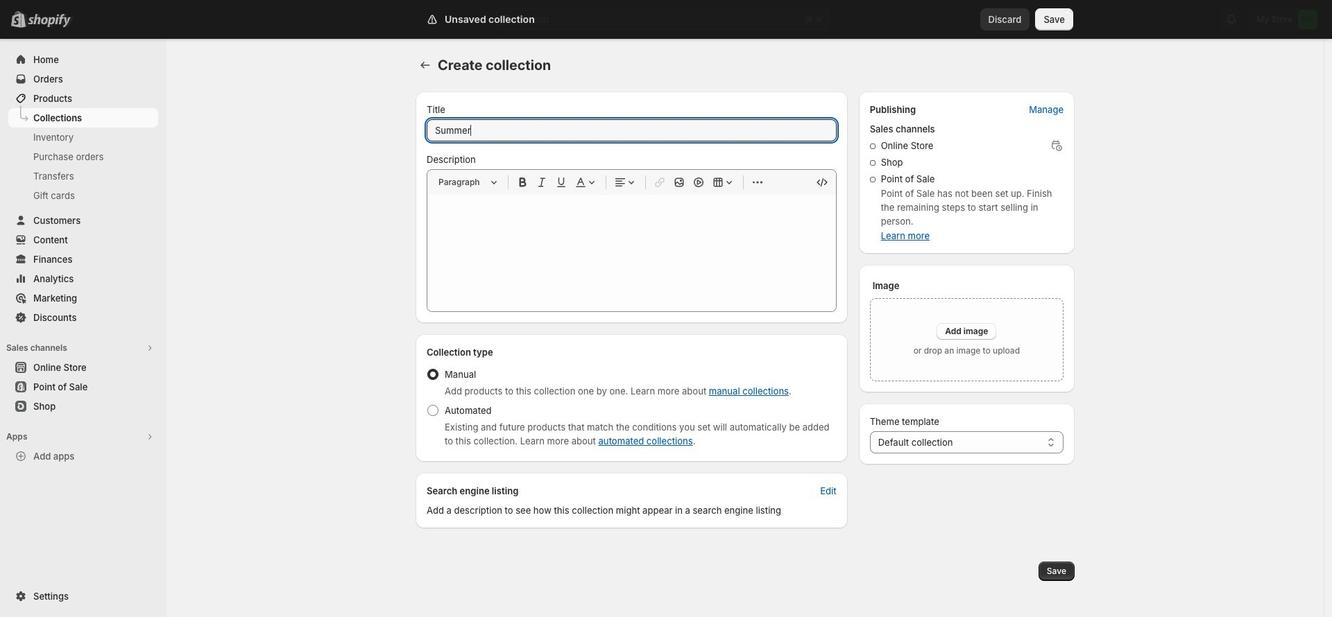 Task type: vqa. For each thing, say whether or not it's contained in the screenshot.
Last non-direct click Dropdown Button at the top right of page
no



Task type: describe. For each thing, give the bounding box(es) containing it.
shopify image
[[31, 14, 74, 28]]

e.g. Summer collection, Under $100, Staff picks text field
[[427, 119, 837, 142]]



